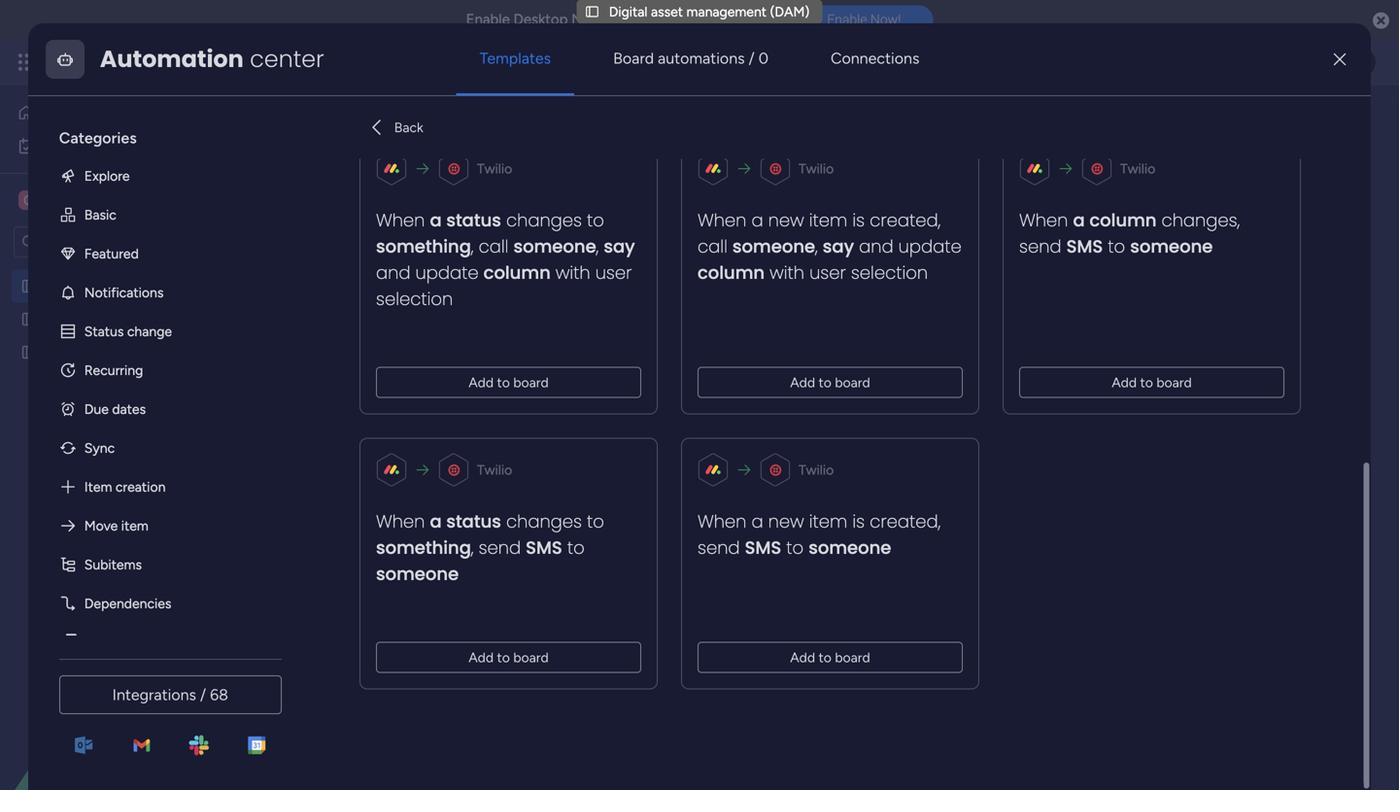 Task type: vqa. For each thing, say whether or not it's contained in the screenshot.
charts
no



Task type: locate. For each thing, give the bounding box(es) containing it.
center
[[250, 43, 324, 75]]

board for with user selection
[[835, 374, 871, 391]]

0 horizontal spatial with
[[556, 260, 591, 285]]

with user selection
[[376, 260, 632, 311]]

something inside the when a status changes to something , send sms to someone
[[376, 535, 471, 560]]

and inside when a status changes to something , call someone , say and update column
[[376, 260, 411, 285]]

1 public board image from the top
[[20, 310, 39, 329]]

column
[[1090, 208, 1157, 233], [484, 260, 551, 285], [698, 260, 765, 285]]

say inside "someone , say and update column with user selection"
[[823, 234, 854, 259]]

a inside when a new item is created, call
[[752, 208, 764, 233]]

featured option
[[44, 234, 274, 273]]

twilio for to
[[1121, 160, 1156, 177]]

0 horizontal spatial -
[[403, 380, 408, 393]]

(dam) left the 'enable now!'
[[770, 3, 810, 20]]

0 horizontal spatial call
[[479, 234, 509, 259]]

2 changes from the top
[[506, 509, 582, 534]]

2 is from the top
[[853, 509, 865, 534]]

update inside when a status changes to something , call someone , say and update column
[[415, 260, 479, 285]]

add to board for , call
[[469, 374, 549, 391]]

a inside the when a status changes to something , send sms to someone
[[430, 509, 442, 534]]

something
[[376, 234, 471, 259], [376, 535, 471, 560]]

12
[[390, 380, 401, 393]]

a inside the when a new item is created, send
[[752, 509, 764, 534]]

team workload button
[[404, 175, 526, 206]]

2 horizontal spatial send
[[1020, 234, 1062, 259]]

public board image for website homepage redesign
[[20, 343, 39, 362]]

send inside the when a new item is created, send
[[698, 535, 740, 560]]

public board image down public board image
[[20, 310, 39, 329]]

sms to someone
[[1067, 234, 1214, 259], [745, 535, 892, 560]]

website homepage redesign
[[46, 344, 220, 361]]

selection down when a new item is created, call
[[851, 260, 928, 285]]

public board image left the website at the left of the page
[[20, 343, 39, 362]]

twilio for sms to someone
[[799, 462, 834, 478]]

dapulse close image
[[1374, 11, 1390, 31]]

workload inside button
[[454, 182, 512, 199]]

public board image for creative requests
[[20, 310, 39, 329]]

1 vertical spatial status
[[446, 509, 501, 534]]

0 horizontal spatial enable
[[466, 11, 510, 28]]

creative inside list box
[[46, 311, 97, 328]]

a for when a status changes to something , send sms to someone
[[430, 509, 442, 534]]

when for when a new item is created, call
[[698, 208, 747, 233]]

0 horizontal spatial update
[[415, 260, 479, 285]]

management
[[687, 3, 767, 20], [196, 51, 302, 73], [490, 101, 704, 144], [123, 278, 204, 295]]

sms
[[1067, 234, 1103, 259], [526, 535, 563, 560], [745, 535, 782, 560]]

1 horizontal spatial sms to someone
[[1067, 234, 1214, 259]]

update
[[899, 234, 962, 259], [415, 260, 479, 285]]

item for say
[[809, 208, 848, 233]]

user inside "someone , say and update column with user selection"
[[810, 260, 846, 285]]

is
[[853, 208, 865, 233], [853, 509, 865, 534]]

enable left now!
[[828, 11, 868, 27]]

2 vertical spatial digital
[[46, 278, 84, 295]]

0 horizontal spatial digital
[[46, 278, 84, 295]]

twilio up changes, send
[[1121, 160, 1156, 177]]

0 horizontal spatial user
[[595, 260, 632, 285]]

0 horizontal spatial and
[[376, 260, 411, 285]]

2 horizontal spatial -
[[649, 380, 653, 393]]

Search in workspace field
[[41, 231, 162, 253]]

1 horizontal spatial selection
[[851, 260, 928, 285]]

selection inside with user selection
[[376, 287, 453, 311]]

and down angle down icon
[[376, 260, 411, 285]]

board for ,
[[513, 374, 549, 391]]

1 something from the top
[[376, 234, 471, 259]]

1 horizontal spatial digital
[[296, 101, 393, 144]]

with down v2 search image
[[556, 260, 591, 285]]

column down filter popup button
[[698, 260, 765, 285]]

more
[[334, 147, 366, 164]]

option
[[0, 269, 248, 273]]

1 vertical spatial and
[[376, 260, 411, 285]]

0 horizontal spatial say
[[604, 234, 635, 259]]

work for my
[[67, 138, 96, 154]]

(dam) up 'redesign'
[[207, 278, 247, 295]]

2 say from the left
[[823, 234, 854, 259]]

1 horizontal spatial send
[[698, 535, 740, 560]]

0 vertical spatial changes
[[506, 208, 582, 233]]

now!
[[871, 11, 902, 27]]

changes, send
[[1020, 208, 1240, 259]]

2 public board image from the top
[[20, 343, 39, 362]]

1 status from the top
[[446, 208, 501, 233]]

/ left 68
[[200, 686, 206, 704]]

when for when a new item is created, send
[[698, 509, 747, 534]]

and
[[859, 234, 894, 259], [376, 260, 411, 285]]

dates
[[112, 401, 146, 417]]

created, inside the when a new item is created, send
[[870, 509, 941, 534]]

enable
[[466, 11, 510, 28], [828, 11, 868, 27]]

0 vertical spatial /
[[749, 49, 755, 67]]

selection down angle down icon
[[376, 287, 453, 311]]

when for when a status changes to something , call someone , say and update column
[[376, 208, 425, 233]]

my work option
[[12, 130, 236, 161]]

list box
[[0, 266, 248, 631]]

1 vertical spatial work
[[67, 138, 96, 154]]

management inside list box
[[123, 278, 204, 295]]

when inside when a new item is created, call
[[698, 208, 747, 233]]

1 horizontal spatial workload
[[454, 182, 512, 199]]

someone inside when a status changes to something , call someone , say and update column
[[514, 234, 596, 259]]

creative down explore
[[45, 191, 105, 210]]

connections
[[831, 49, 920, 67]]

0 horizontal spatial selection
[[376, 287, 453, 311]]

new inside the when a new item is created, send
[[768, 509, 804, 534]]

john smith image
[[1346, 47, 1377, 78]]

selection
[[851, 260, 928, 285], [376, 287, 453, 311]]

asset inside list box
[[88, 278, 120, 295]]

subitems option
[[44, 545, 274, 584]]

changes inside when a status changes to something , call someone , say and update column
[[506, 208, 582, 233]]

2 new from the top
[[768, 509, 804, 534]]

0 vertical spatial and
[[859, 234, 894, 259]]

categories heading
[[44, 112, 274, 156]]

column inside "someone , say and update column with user selection"
[[698, 260, 765, 285]]

categories list box
[[44, 112, 290, 662]]

0 horizontal spatial send
[[479, 535, 521, 560]]

/ left 0
[[749, 49, 755, 67]]

1 vertical spatial new
[[768, 509, 804, 534]]

0 vertical spatial sms to someone
[[1067, 234, 1214, 259]]

2 enable from the left
[[828, 11, 868, 27]]

call left "filter"
[[698, 234, 728, 259]]

(dam) up 'see'
[[711, 101, 811, 144]]

1 vertical spatial workload
[[323, 302, 408, 327]]

digital asset management (dam) up "automations"
[[609, 3, 810, 20]]

2 call from the left
[[698, 234, 728, 259]]

is inside when a new item is created, call
[[853, 208, 865, 233]]

work right my
[[67, 138, 96, 154]]

notifications inside option
[[84, 284, 164, 301]]

changes
[[506, 208, 582, 233], [506, 509, 582, 534]]

workload inside field
[[323, 302, 408, 327]]

when inside the when a status changes to something , send sms to someone
[[376, 509, 425, 534]]

status inside when a status changes to something , call someone , say and update column
[[446, 208, 501, 233]]

digital asset management (dam) down "featured" option at the left of page
[[46, 278, 247, 295]]

add widget button
[[415, 227, 530, 258]]

notifications
[[572, 11, 657, 28], [84, 284, 164, 301]]

1 enable from the left
[[466, 11, 510, 28]]

when a status changes to something , call someone , say and update column
[[376, 208, 635, 285]]

2 created, from the top
[[870, 509, 941, 534]]

workload
[[454, 182, 512, 199], [323, 302, 408, 327]]

add inside popup button
[[451, 234, 476, 250]]

0 horizontal spatial sms to someone
[[745, 535, 892, 560]]

user down search field
[[595, 260, 632, 285]]

1 horizontal spatial with
[[770, 260, 805, 285]]

when inside the when a new item is created, send
[[698, 509, 747, 534]]

due dates option
[[44, 390, 274, 429]]

0 vertical spatial digital asset management (dam)
[[609, 3, 810, 20]]

notifications up requests
[[84, 284, 164, 301]]

when for when a column
[[1020, 208, 1069, 233]]

2 vertical spatial (dam)
[[207, 278, 247, 295]]

creative for creative assets
[[45, 191, 105, 210]]

notifications up board
[[572, 11, 657, 28]]

desktop
[[514, 11, 568, 28]]

digital right public board image
[[46, 278, 84, 295]]

new for sms
[[768, 509, 804, 534]]

column down widget
[[484, 260, 551, 285]]

- for 19
[[519, 380, 523, 393]]

1 call from the left
[[479, 234, 509, 259]]

column down integrate
[[1090, 208, 1157, 233]]

25
[[526, 380, 538, 393]]

0 vertical spatial work
[[157, 51, 192, 73]]

say down collaborative whiteboard "button"
[[604, 234, 635, 259]]

creative up the website at the left of the page
[[46, 311, 97, 328]]

with down arrow down icon
[[770, 260, 805, 285]]

when a new item is created, call
[[698, 208, 941, 259]]

computer
[[713, 11, 780, 28]]

notifications option
[[44, 273, 274, 312]]

0 horizontal spatial work
[[67, 138, 96, 154]]

management left see plans icon
[[196, 51, 302, 73]]

1 changes from the top
[[506, 208, 582, 233]]

0 vertical spatial new
[[768, 208, 804, 233]]

2 user from the left
[[810, 260, 846, 285]]

1 horizontal spatial and
[[859, 234, 894, 259]]

1 vertical spatial changes
[[506, 509, 582, 534]]

this
[[683, 11, 710, 28]]

0 vertical spatial public board image
[[20, 310, 39, 329]]

someone inside "someone , say and update column with user selection"
[[733, 234, 816, 259]]

1 vertical spatial creative
[[46, 311, 97, 328]]

creative inside workspace selection element
[[45, 191, 105, 210]]

0 vertical spatial (dam)
[[770, 3, 810, 20]]

1 vertical spatial digital asset management (dam)
[[296, 101, 811, 144]]

1 with from the left
[[556, 260, 591, 285]]

say right arrow down icon
[[823, 234, 854, 259]]

call up with user selection
[[479, 234, 509, 259]]

add for ,
[[469, 374, 494, 391]]

selection inside "someone , say and update column with user selection"
[[851, 260, 928, 285]]

a for when a new item is created, call
[[752, 208, 764, 233]]

26
[[634, 380, 646, 393]]

board automations / 0 button
[[590, 35, 792, 81]]

integrations / 68
[[112, 686, 228, 704]]

1 horizontal spatial say
[[823, 234, 854, 259]]

item inside when a new item is created, call
[[809, 208, 848, 233]]

1 is from the top
[[853, 208, 865, 233]]

add to board button
[[376, 367, 641, 398], [698, 367, 963, 398], [1020, 367, 1285, 398], [376, 642, 641, 673], [698, 642, 963, 673]]

0 vertical spatial created,
[[870, 208, 941, 233]]

Digital asset management (DAM) field
[[291, 101, 816, 144]]

0 horizontal spatial notifications
[[84, 284, 164, 301]]

3 - from the left
[[649, 380, 653, 393]]

automate
[[1254, 182, 1314, 199]]

1 horizontal spatial user
[[810, 260, 846, 285]]

twilio up the when a new item is created, send
[[799, 462, 834, 478]]

about
[[369, 147, 405, 164]]

digital up more
[[296, 101, 393, 144]]

user down arrow down icon
[[810, 260, 846, 285]]

enable inside the enable now! button
[[828, 11, 868, 27]]

when for when a status changes to something , send sms to someone
[[376, 509, 425, 534]]

new
[[768, 208, 804, 233], [768, 509, 804, 534]]

(dam) inside list box
[[207, 278, 247, 295]]

created, inside when a new item is created, call
[[870, 208, 941, 233]]

add to board for sms to someone
[[790, 649, 871, 666]]

say
[[604, 234, 635, 259], [823, 234, 854, 259]]

1 say from the left
[[604, 234, 635, 259]]

0 vertical spatial status
[[446, 208, 501, 233]]

item
[[84, 479, 112, 495]]

1 vertical spatial public board image
[[20, 343, 39, 362]]

twilio up team workload
[[477, 160, 512, 177]]

1 horizontal spatial call
[[698, 234, 728, 259]]

0 vertical spatial notifications
[[572, 11, 657, 28]]

1 vertical spatial /
[[200, 686, 206, 704]]

digital left on
[[609, 3, 648, 20]]

user
[[595, 260, 632, 285], [810, 260, 846, 285]]

my work
[[45, 138, 96, 154]]

0 vertical spatial selection
[[851, 260, 928, 285]]

- right 19
[[519, 380, 523, 393]]

,
[[471, 234, 474, 259], [596, 234, 599, 259], [816, 234, 818, 259], [471, 535, 474, 560]]

twilio up the when a status changes to something , send sms to someone
[[477, 462, 512, 478]]

2 horizontal spatial column
[[1090, 208, 1157, 233]]

0 vertical spatial update
[[899, 234, 962, 259]]

/ inside "board automations / 0" button
[[749, 49, 755, 67]]

1 created, from the top
[[870, 208, 941, 233]]

asset inside button
[[334, 234, 366, 251]]

workload up february
[[323, 302, 408, 327]]

connections button
[[808, 35, 943, 81]]

workload down of
[[454, 182, 512, 199]]

1 horizontal spatial column
[[698, 260, 765, 285]]

2 horizontal spatial sms
[[1067, 234, 1103, 259]]

add to board button for and update
[[698, 367, 963, 398]]

1 - from the left
[[403, 380, 408, 393]]

1 vertical spatial update
[[415, 260, 479, 285]]

a inside when a status changes to something , call someone , say and update column
[[430, 208, 442, 233]]

board automations / 0
[[614, 49, 769, 67]]

- right 12
[[403, 380, 408, 393]]

0
[[759, 49, 769, 67]]

0 vertical spatial creative
[[45, 191, 105, 210]]

filter
[[754, 234, 784, 251]]

homepage
[[99, 344, 164, 361]]

0 horizontal spatial workload
[[323, 302, 408, 327]]

work for monday
[[157, 51, 192, 73]]

1 vertical spatial (dam)
[[711, 101, 811, 144]]

add to board for and update
[[790, 374, 871, 391]]

2 with from the left
[[770, 260, 805, 285]]

twilio for and update
[[799, 160, 834, 177]]

1 vertical spatial notifications
[[84, 284, 164, 301]]

0 vertical spatial something
[[376, 234, 471, 259]]

item inside option
[[121, 517, 149, 534]]

my work link
[[12, 130, 236, 161]]

no value
[[533, 660, 589, 676]]

add for when a column
[[1112, 374, 1137, 391]]

2 horizontal spatial digital
[[609, 3, 648, 20]]

1 horizontal spatial update
[[899, 234, 962, 259]]

with inside "someone , say and update column with user selection"
[[770, 260, 805, 285]]

basic
[[84, 206, 116, 223]]

1 user from the left
[[595, 260, 632, 285]]

a
[[430, 208, 442, 233], [752, 208, 764, 233], [1074, 208, 1085, 233], [430, 509, 442, 534], [752, 509, 764, 534]]

changes inside the when a status changes to something , send sms to someone
[[506, 509, 582, 534]]

1 horizontal spatial -
[[519, 380, 523, 393]]

item for someone
[[809, 509, 848, 534]]

public board image
[[20, 277, 39, 296]]

filter button
[[722, 227, 814, 258]]

1 horizontal spatial work
[[157, 51, 192, 73]]

item inside the when a new item is created, send
[[809, 509, 848, 534]]

package
[[434, 147, 485, 164]]

status inside the when a status changes to something , send sms to someone
[[446, 509, 501, 534]]

status change
[[84, 323, 172, 340]]

1 vertical spatial digital
[[296, 101, 393, 144]]

created,
[[870, 208, 941, 233], [870, 509, 941, 534]]

twilio up when a new item is created, call
[[799, 160, 834, 177]]

docs
[[745, 182, 776, 199]]

digital
[[609, 3, 648, 20], [296, 101, 393, 144], [46, 278, 84, 295]]

c
[[23, 192, 33, 209]]

collaborative whiteboard online docs
[[541, 182, 776, 199]]

2 vertical spatial digital asset management (dam)
[[46, 278, 247, 295]]

https://youtu.be/9x6_kyyrn_e
[[603, 147, 790, 164]]

and right arrow down icon
[[859, 234, 894, 259]]

something inside when a status changes to something , call someone , say and update column
[[376, 234, 471, 259]]

templates
[[505, 147, 566, 164]]

when inside when a status changes to something , call someone , say and update column
[[376, 208, 425, 233]]

widget
[[479, 234, 522, 250]]

2 - from the left
[[519, 380, 523, 393]]

0 vertical spatial is
[[853, 208, 865, 233]]

workspace selection element
[[18, 189, 156, 212]]

- left 3
[[649, 380, 653, 393]]

see plans image
[[322, 51, 340, 73]]

asset up creative requests at left top
[[88, 278, 120, 295]]

lottie animation element
[[0, 594, 248, 790]]

creative
[[45, 191, 105, 210], [46, 311, 97, 328]]

1 vertical spatial something
[[376, 535, 471, 560]]

1 vertical spatial created,
[[870, 509, 941, 534]]

work inside "option"
[[67, 138, 96, 154]]

1 horizontal spatial enable
[[828, 11, 868, 27]]

a for when a new item is created, send
[[752, 509, 764, 534]]

work right monday
[[157, 51, 192, 73]]

1 vertical spatial is
[[853, 509, 865, 534]]

0 horizontal spatial sms
[[526, 535, 563, 560]]

new inside when a new item is created, call
[[768, 208, 804, 233]]

is inside the when a new item is created, send
[[853, 509, 865, 534]]

(dam)
[[770, 3, 810, 20], [711, 101, 811, 144], [207, 278, 247, 295]]

enable up templates
[[466, 11, 510, 28]]

, inside the when a status changes to something , send sms to someone
[[471, 535, 474, 560]]

0 horizontal spatial column
[[484, 260, 551, 285]]

digital asset management (dam) up "templates"
[[296, 101, 811, 144]]

0 vertical spatial workload
[[454, 182, 512, 199]]

1 vertical spatial sms to someone
[[745, 535, 892, 560]]

0 horizontal spatial /
[[200, 686, 206, 704]]

digital asset management (dam)
[[609, 3, 810, 20], [296, 101, 811, 144], [46, 278, 247, 295]]

asset right new at the top left of page
[[334, 234, 366, 251]]

enable for enable now!
[[828, 11, 868, 27]]

/
[[749, 49, 755, 67], [200, 686, 206, 704]]

public board image
[[20, 310, 39, 329], [20, 343, 39, 362]]

2 status from the top
[[446, 509, 501, 534]]

1 new from the top
[[768, 208, 804, 233]]

1 vertical spatial selection
[[376, 287, 453, 311]]

work
[[157, 51, 192, 73], [67, 138, 96, 154]]

change
[[127, 323, 172, 340]]

1 horizontal spatial /
[[749, 49, 755, 67]]

integrate
[[1056, 182, 1112, 199]]

asset up "board automations / 0" button
[[651, 3, 684, 20]]

management down "featured" option at the left of page
[[123, 278, 204, 295]]

when a status changes to something , send sms to someone
[[376, 509, 604, 587]]

team workload
[[418, 182, 512, 199]]

2 something from the top
[[376, 535, 471, 560]]



Task type: describe. For each thing, give the bounding box(es) containing it.
19
[[506, 380, 516, 393]]

add to board button for sms to someone
[[698, 642, 963, 673]]

no
[[533, 660, 552, 676]]

changes,
[[1162, 208, 1240, 233]]

twilio for , send
[[477, 462, 512, 478]]

w9
[[595, 380, 611, 393]]

digital asset management (dam) inside list box
[[46, 278, 247, 295]]

w8
[[486, 380, 503, 393]]

see more link
[[797, 145, 859, 164]]

weeks
[[682, 306, 722, 323]]

list box containing digital asset management (dam)
[[0, 266, 248, 631]]

this
[[408, 147, 430, 164]]

sync option
[[44, 429, 274, 467]]

here:
[[569, 147, 599, 164]]

templates
[[480, 49, 551, 67]]

Workload field
[[318, 302, 413, 327]]

lottie animation image
[[0, 594, 248, 790]]

monday work management
[[87, 51, 302, 73]]

w7
[[372, 380, 388, 393]]

value
[[555, 660, 589, 676]]

board
[[614, 49, 654, 67]]

explore option
[[44, 156, 274, 195]]

user inside with user selection
[[595, 260, 632, 285]]

enable now! button
[[795, 5, 934, 34]]

add to board for , send
[[469, 649, 549, 666]]

sms inside the when a status changes to something , send sms to someone
[[526, 535, 563, 560]]

created, for when a new item is created, call
[[870, 208, 941, 233]]

website
[[46, 344, 96, 361]]

is for sms to someone
[[853, 509, 865, 534]]

digital inside list box
[[46, 278, 84, 295]]

management up "automations"
[[687, 3, 767, 20]]

of
[[488, 147, 501, 164]]

add to board button for , send
[[376, 642, 641, 673]]

send inside the when a status changes to something , send sms to someone
[[479, 535, 521, 560]]

call inside when a new item is created, call
[[698, 234, 728, 259]]

enable desktop notifications on this computer
[[466, 11, 780, 28]]

integrations
[[112, 686, 196, 704]]

requests
[[100, 311, 153, 328]]

status for send
[[446, 509, 501, 534]]

68
[[210, 686, 228, 704]]

when a new item is created, send
[[698, 509, 941, 560]]

w8   19 - 25
[[486, 380, 538, 393]]

february
[[351, 346, 407, 363]]

redesign
[[167, 344, 220, 361]]

dependencies option
[[44, 584, 274, 623]]

subitems
[[84, 556, 142, 573]]

call inside when a status changes to something , call someone , say and update column
[[479, 234, 509, 259]]

add to board button for , call
[[376, 367, 641, 398]]

learn
[[297, 147, 331, 164]]

back
[[395, 119, 424, 135]]

something for call
[[376, 234, 471, 259]]

workspace image
[[18, 190, 38, 211]]

v2 v sign image
[[504, 346, 520, 369]]

recurring
[[84, 362, 143, 378]]

monday
[[87, 51, 153, 73]]

3
[[656, 380, 662, 393]]

say inside when a status changes to something , call someone , say and update column
[[604, 234, 635, 259]]

arrow down image
[[791, 231, 814, 254]]

person button
[[632, 227, 717, 258]]

add for with user selection
[[790, 374, 816, 391]]

w9   feb 26 - 3
[[595, 380, 662, 393]]

add to board for to
[[1112, 374, 1192, 391]]

status
[[84, 323, 124, 340]]

see
[[799, 146, 823, 163]]

item creation
[[84, 479, 166, 495]]

and inside "someone , say and update column with user selection"
[[859, 234, 894, 259]]

column inside when a status changes to something , call someone , say and update column
[[484, 260, 551, 285]]

dependencies
[[84, 595, 172, 612]]

changes for sms
[[506, 509, 582, 534]]

/ inside integrations / 68 "button"
[[200, 686, 206, 704]]

something for send
[[376, 535, 471, 560]]

on
[[660, 11, 680, 28]]

move item option
[[44, 506, 274, 545]]

my
[[45, 138, 63, 154]]

Search field
[[563, 229, 622, 256]]

18
[[411, 380, 422, 393]]

integrate button
[[1023, 170, 1211, 211]]

back button
[[360, 112, 432, 143]]

someone inside the when a status changes to something , send sms to someone
[[376, 562, 459, 587]]

board for when a column
[[1157, 374, 1192, 391]]

enable now!
[[828, 11, 902, 27]]

enable for enable desktop notifications on this computer
[[466, 11, 510, 28]]

status change option
[[44, 312, 274, 351]]

1 horizontal spatial notifications
[[572, 11, 657, 28]]

creation
[[116, 479, 166, 495]]

due
[[84, 401, 109, 417]]

automate button
[[1219, 175, 1322, 206]]

collaborative
[[541, 182, 622, 199]]

v2 search image
[[549, 231, 563, 253]]

learn more about this package of templates here: https://youtu.be/9x6_kyyrn_e see more
[[297, 146, 857, 164]]

new
[[302, 234, 331, 251]]

w7   12 - 18
[[372, 380, 422, 393]]

0 vertical spatial digital
[[609, 3, 648, 20]]

item creation option
[[44, 467, 274, 506]]

main
[[325, 182, 354, 199]]

main table button
[[295, 175, 404, 206]]

is for and update
[[853, 208, 865, 233]]

new asset button
[[295, 227, 374, 258]]

a for when a status changes to something , call someone , say and update column
[[430, 208, 442, 233]]

person
[[663, 234, 705, 251]]

creative assets
[[45, 191, 153, 210]]

a for when a column
[[1074, 208, 1085, 233]]

status for call
[[446, 208, 501, 233]]

categories
[[59, 129, 137, 147]]

featured
[[84, 245, 139, 262]]

templates button
[[457, 35, 575, 81]]

someone , say and update column with user selection
[[698, 234, 962, 285]]

recurring option
[[44, 351, 274, 390]]

management up here: at left top
[[490, 101, 704, 144]]

add to board button for to
[[1020, 367, 1285, 398]]

add for to
[[469, 649, 494, 666]]

select product image
[[17, 52, 37, 72]]

due dates
[[84, 401, 146, 417]]

1 horizontal spatial sms
[[745, 535, 782, 560]]

created, for when a new item is created, send
[[870, 509, 941, 534]]

automation center
[[100, 43, 324, 75]]

basic option
[[44, 195, 274, 234]]

- for 12
[[403, 380, 408, 393]]

new for someone
[[768, 208, 804, 233]]

update inside "someone , say and update column with user selection"
[[899, 234, 962, 259]]

creative requests
[[46, 311, 153, 328]]

to inside when a status changes to something , call someone , say and update column
[[587, 208, 604, 233]]

automations
[[658, 49, 745, 67]]

asset up package
[[400, 101, 483, 144]]

more
[[826, 146, 857, 163]]

board for to
[[513, 649, 549, 666]]

angle down image
[[384, 235, 393, 250]]

twilio for , call
[[477, 160, 512, 177]]

with inside with user selection
[[556, 260, 591, 285]]

assets
[[109, 191, 153, 210]]

new asset
[[302, 234, 366, 251]]

move item
[[84, 517, 149, 534]]

team
[[418, 182, 451, 199]]

, inside "someone , say and update column with user selection"
[[816, 234, 818, 259]]

changes for someone
[[506, 208, 582, 233]]

creative for creative requests
[[46, 311, 97, 328]]

send inside changes, send
[[1020, 234, 1062, 259]]

sync
[[84, 440, 115, 456]]

move
[[84, 517, 118, 534]]



